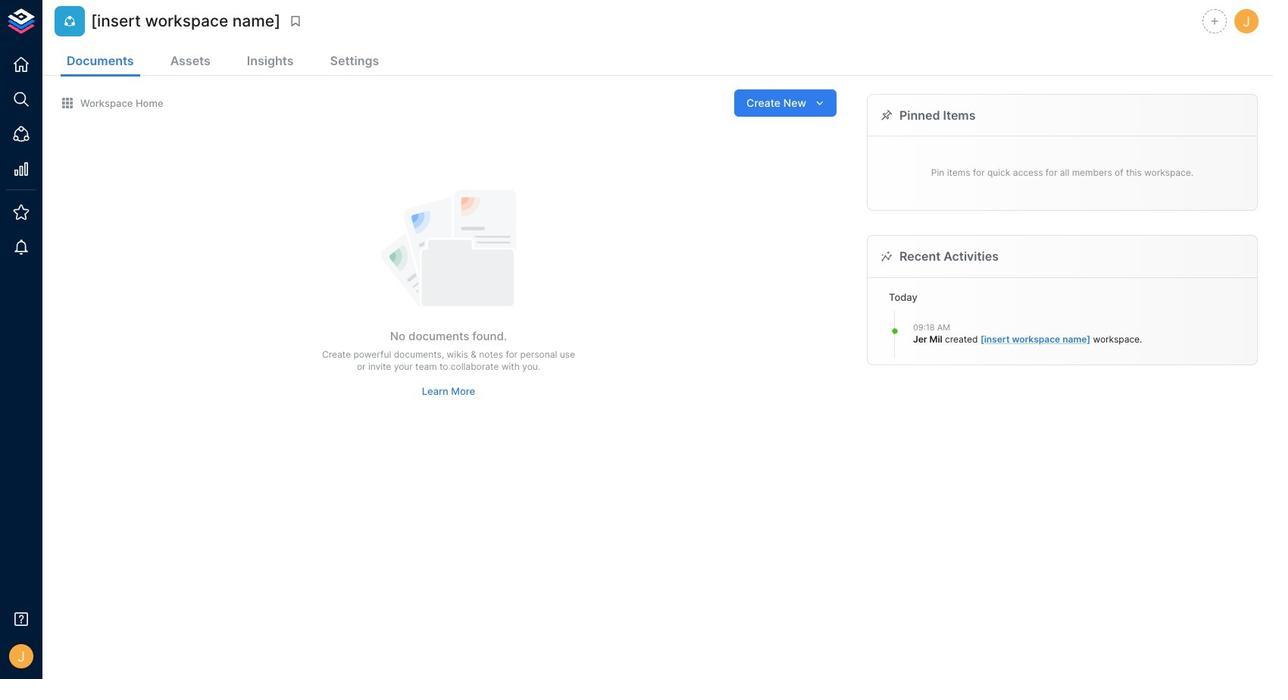 Task type: locate. For each thing, give the bounding box(es) containing it.
bookmark image
[[289, 14, 303, 28]]



Task type: vqa. For each thing, say whether or not it's contained in the screenshot.
4th help image from the bottom of the page
no



